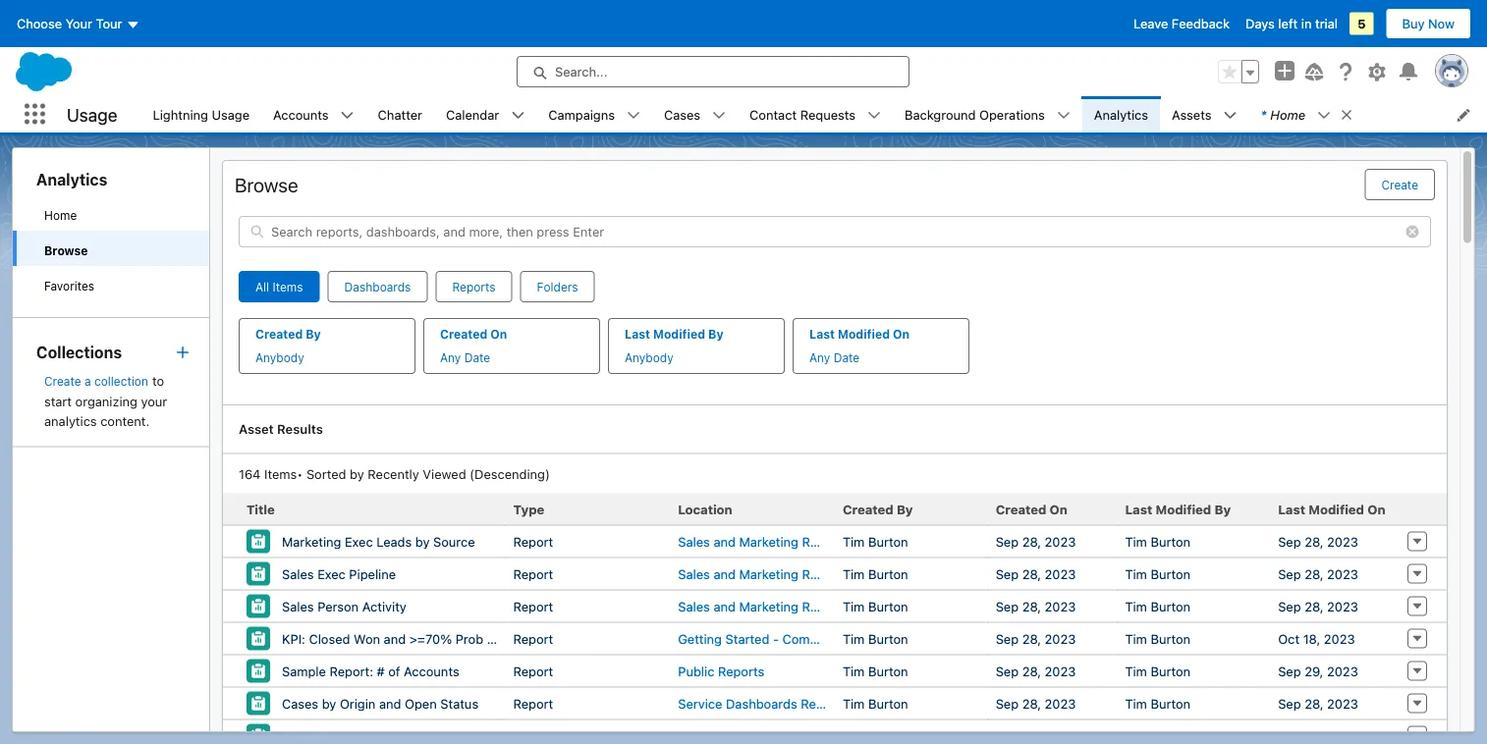 Task type: describe. For each thing, give the bounding box(es) containing it.
trial
[[1316, 16, 1338, 31]]

choose
[[17, 16, 62, 31]]

calendar list item
[[434, 96, 537, 133]]

requests
[[801, 107, 856, 122]]

background
[[905, 107, 976, 122]]

accounts
[[273, 107, 329, 122]]

accounts link
[[261, 96, 341, 133]]

now
[[1429, 16, 1455, 31]]

calendar
[[446, 107, 499, 122]]

buy now button
[[1386, 8, 1472, 39]]

contact requests
[[750, 107, 856, 122]]

assets list item
[[1161, 96, 1250, 133]]

text default image for campaigns
[[627, 109, 641, 122]]

background operations list item
[[893, 96, 1083, 133]]

lightning
[[153, 107, 208, 122]]

* home
[[1261, 107, 1306, 122]]

choose your tour button
[[16, 8, 141, 39]]

text default image for cases
[[713, 109, 726, 122]]

left
[[1279, 16, 1298, 31]]

text default image for accounts
[[341, 109, 354, 122]]

home
[[1271, 107, 1306, 122]]

feedback
[[1172, 16, 1230, 31]]

text default image for contact requests
[[868, 109, 881, 122]]

buy now
[[1403, 16, 1455, 31]]

days
[[1246, 16, 1275, 31]]

6 text default image from the left
[[1318, 109, 1332, 122]]

background operations link
[[893, 96, 1057, 133]]

1 text default image from the left
[[1341, 108, 1354, 122]]

background operations
[[905, 107, 1045, 122]]

days left in trial
[[1246, 16, 1338, 31]]



Task type: locate. For each thing, give the bounding box(es) containing it.
search...
[[555, 64, 608, 79]]

list item
[[1250, 96, 1363, 133]]

text default image inside assets list item
[[1224, 109, 1238, 122]]

contact
[[750, 107, 797, 122]]

buy
[[1403, 16, 1425, 31]]

calendar link
[[434, 96, 511, 133]]

contact requests list item
[[738, 96, 893, 133]]

contact requests link
[[738, 96, 868, 133]]

cases list item
[[653, 96, 738, 133]]

usage inside lightning usage link
[[212, 107, 250, 122]]

assets
[[1172, 107, 1212, 122]]

text default image right accounts
[[341, 109, 354, 122]]

in
[[1302, 16, 1312, 31]]

chatter link
[[366, 96, 434, 133]]

leave feedback link
[[1134, 16, 1230, 31]]

analytics
[[1095, 107, 1149, 122]]

1 horizontal spatial text default image
[[1057, 109, 1071, 122]]

tour
[[96, 16, 122, 31]]

your
[[66, 16, 92, 31]]

text default image
[[341, 109, 354, 122], [1057, 109, 1071, 122], [1224, 109, 1238, 122]]

text default image inside campaigns list item
[[627, 109, 641, 122]]

usage right lightning
[[212, 107, 250, 122]]

*
[[1261, 107, 1267, 122]]

text default image for calendar
[[511, 109, 525, 122]]

chatter
[[378, 107, 423, 122]]

cases link
[[653, 96, 713, 133]]

usage
[[67, 104, 117, 125], [212, 107, 250, 122]]

5 text default image from the left
[[868, 109, 881, 122]]

accounts list item
[[261, 96, 366, 133]]

text default image inside calendar list item
[[511, 109, 525, 122]]

text default image inside cases list item
[[713, 109, 726, 122]]

leave
[[1134, 16, 1169, 31]]

text default image for assets
[[1224, 109, 1238, 122]]

usage left lightning
[[67, 104, 117, 125]]

3 text default image from the left
[[627, 109, 641, 122]]

choose your tour
[[17, 16, 122, 31]]

text default image inside background operations 'list item'
[[1057, 109, 1071, 122]]

0 horizontal spatial usage
[[67, 104, 117, 125]]

cases
[[664, 107, 701, 122]]

text default image for background operations
[[1057, 109, 1071, 122]]

5
[[1358, 16, 1367, 31]]

2 horizontal spatial text default image
[[1224, 109, 1238, 122]]

text default image right operations
[[1057, 109, 1071, 122]]

group
[[1219, 60, 1260, 84]]

operations
[[980, 107, 1045, 122]]

text default image inside accounts list item
[[341, 109, 354, 122]]

list containing lightning usage
[[141, 96, 1488, 133]]

text default image left *
[[1224, 109, 1238, 122]]

search... button
[[517, 56, 910, 87]]

list item containing *
[[1250, 96, 1363, 133]]

analytics link
[[1083, 96, 1161, 133]]

assets link
[[1161, 96, 1224, 133]]

2 text default image from the left
[[511, 109, 525, 122]]

text default image inside contact requests list item
[[868, 109, 881, 122]]

campaigns link
[[537, 96, 627, 133]]

lightning usage link
[[141, 96, 261, 133]]

text default image
[[1341, 108, 1354, 122], [511, 109, 525, 122], [627, 109, 641, 122], [713, 109, 726, 122], [868, 109, 881, 122], [1318, 109, 1332, 122]]

campaigns list item
[[537, 96, 653, 133]]

1 horizontal spatial usage
[[212, 107, 250, 122]]

3 text default image from the left
[[1224, 109, 1238, 122]]

1 text default image from the left
[[341, 109, 354, 122]]

leave feedback
[[1134, 16, 1230, 31]]

0 horizontal spatial text default image
[[341, 109, 354, 122]]

2 text default image from the left
[[1057, 109, 1071, 122]]

list
[[141, 96, 1488, 133]]

4 text default image from the left
[[713, 109, 726, 122]]

campaigns
[[549, 107, 615, 122]]

lightning usage
[[153, 107, 250, 122]]



Task type: vqa. For each thing, say whether or not it's contained in the screenshot.
text default image for Background Operations
yes



